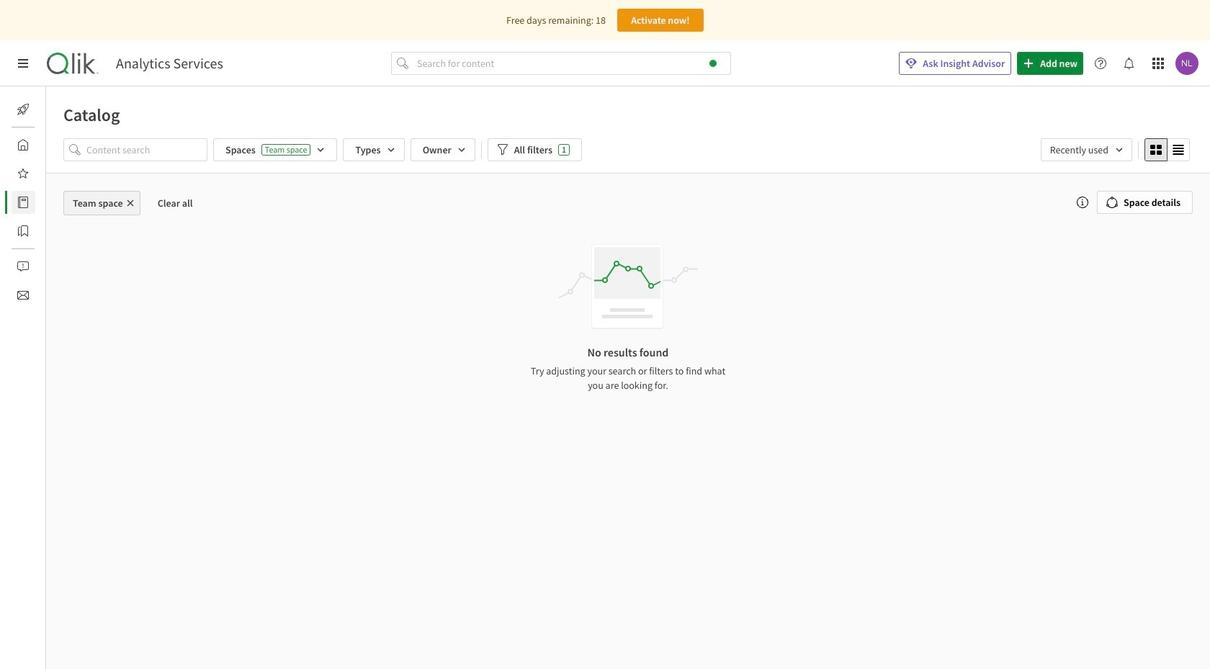 Task type: locate. For each thing, give the bounding box(es) containing it.
catalog image
[[17, 197, 29, 208]]

filters region
[[46, 135, 1210, 173]]

alerts image
[[17, 261, 29, 272]]

noah lott image
[[1176, 52, 1199, 75]]

None field
[[1041, 138, 1132, 161]]

favorites image
[[17, 168, 29, 179]]

Content search text field
[[86, 138, 207, 161]]

collections image
[[17, 225, 29, 237]]

navigation pane element
[[0, 92, 46, 313]]

list view image
[[1173, 144, 1184, 156]]



Task type: vqa. For each thing, say whether or not it's contained in the screenshot.
Home Badge icon
yes



Task type: describe. For each thing, give the bounding box(es) containing it.
home badge image
[[710, 60, 717, 67]]

subscriptions image
[[17, 290, 29, 301]]

open sidebar menu image
[[17, 58, 29, 69]]

none field inside filters region
[[1041, 138, 1132, 161]]

analytics services element
[[116, 55, 223, 72]]

tile view image
[[1150, 144, 1162, 156]]

Search for content text field
[[414, 52, 731, 75]]

getting started image
[[17, 104, 29, 115]]

switch view group
[[1145, 138, 1190, 161]]

home image
[[17, 139, 29, 151]]



